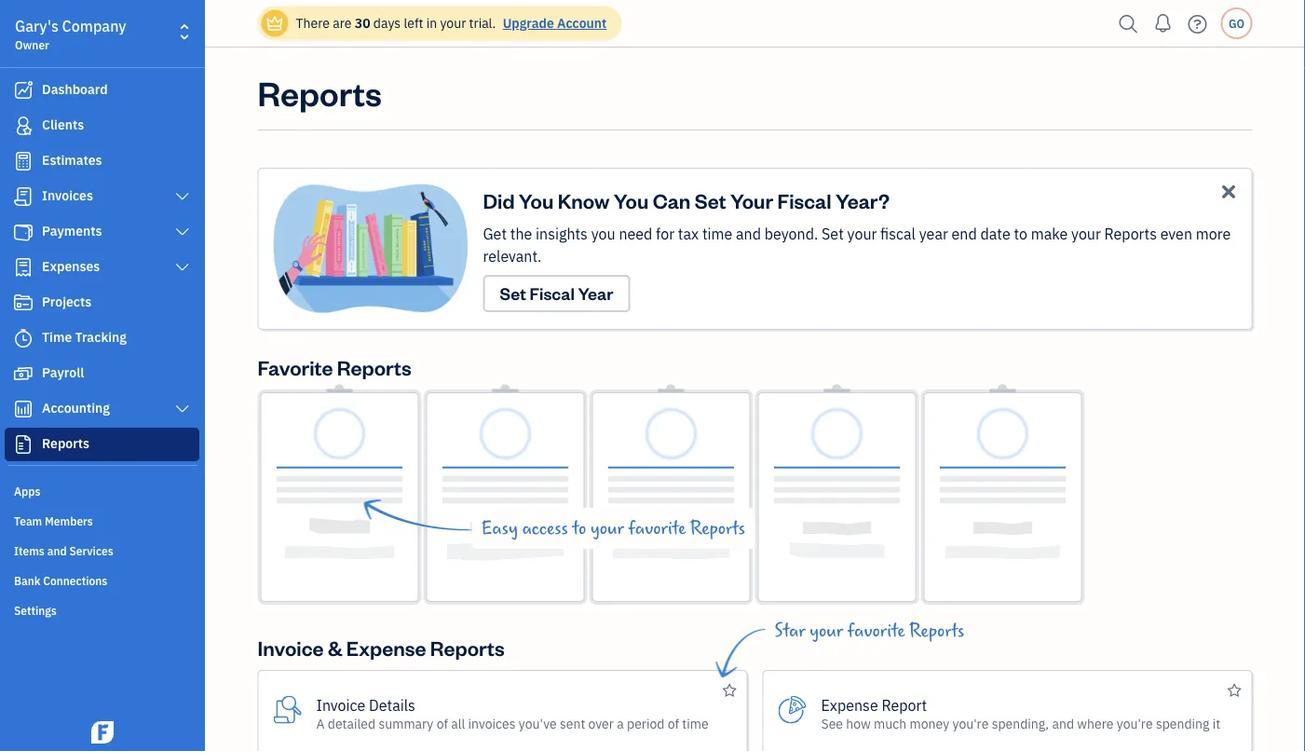 Task type: vqa. For each thing, say whether or not it's contained in the screenshot.
all
yes



Task type: locate. For each thing, give the bounding box(es) containing it.
chevron large down image inside payments link
[[174, 225, 191, 240]]

reports inside get the insights you need for tax time and beyond. set your fiscal year end date to make your reports even more relevant.
[[1105, 224, 1157, 244]]

3 chevron large down image from the top
[[174, 260, 191, 275]]

1 of from the left
[[437, 715, 448, 732]]

reports link
[[5, 428, 199, 461]]

you up the
[[519, 187, 554, 213]]

2 horizontal spatial and
[[1053, 715, 1075, 732]]

1 horizontal spatial and
[[736, 224, 761, 244]]

services
[[69, 543, 113, 558]]

time inside get the insights you need for tax time and beyond. set your fiscal year end date to make your reports even more relevant.
[[703, 224, 733, 244]]

chevron large down image down payroll link
[[174, 402, 191, 417]]

accounting link
[[5, 392, 199, 426]]

expense right &
[[346, 634, 426, 661]]

0 horizontal spatial you're
[[953, 715, 989, 732]]

all
[[451, 715, 465, 732]]

gary's company owner
[[15, 16, 126, 52]]

your right make
[[1072, 224, 1101, 244]]

dashboard
[[42, 81, 108, 98]]

time right period
[[682, 715, 709, 732]]

0 vertical spatial expense
[[346, 634, 426, 661]]

set right beyond.
[[822, 224, 844, 244]]

and inside main element
[[47, 543, 67, 558]]

did you know you can set your fiscal year?
[[483, 187, 890, 213]]

1 vertical spatial set
[[822, 224, 844, 244]]

1 vertical spatial expense
[[822, 695, 879, 715]]

and for see
[[1053, 715, 1075, 732]]

upgrade
[[503, 14, 554, 32]]

and inside get the insights you need for tax time and beyond. set your fiscal year end date to make your reports even more relevant.
[[736, 224, 761, 244]]

time tracking
[[42, 329, 127, 346]]

0 horizontal spatial of
[[437, 715, 448, 732]]

estimate image
[[12, 152, 34, 171]]

0 horizontal spatial expense
[[346, 634, 426, 661]]

estimates
[[42, 151, 102, 169]]

account
[[557, 14, 607, 32]]

expenses
[[42, 258, 100, 275]]

your right star
[[810, 621, 843, 641]]

reports
[[258, 70, 382, 114], [1105, 224, 1157, 244], [337, 354, 412, 380], [42, 435, 89, 452], [691, 518, 746, 539], [910, 621, 965, 641], [430, 634, 505, 661]]

and
[[736, 224, 761, 244], [47, 543, 67, 558], [1053, 715, 1075, 732]]

a
[[617, 715, 624, 732]]

0 horizontal spatial fiscal
[[530, 282, 575, 304]]

0 vertical spatial to
[[1014, 224, 1028, 244]]

1 chevron large down image from the top
[[174, 189, 191, 204]]

time right tax
[[703, 224, 733, 244]]

0 horizontal spatial to
[[573, 518, 587, 539]]

0 vertical spatial and
[[736, 224, 761, 244]]

2 vertical spatial and
[[1053, 715, 1075, 732]]

invoice details a detailed summary of all invoices you've sent over a period of time
[[316, 695, 709, 732]]

year
[[578, 282, 614, 304]]

chevron large down image
[[174, 189, 191, 204], [174, 225, 191, 240], [174, 260, 191, 275], [174, 402, 191, 417]]

your right access
[[591, 518, 624, 539]]

chevron large down image inside expenses link
[[174, 260, 191, 275]]

to right date
[[1014, 224, 1028, 244]]

report
[[882, 695, 927, 715]]

set down relevant.
[[500, 282, 526, 304]]

invoice left &
[[258, 634, 324, 661]]

to right access
[[573, 518, 587, 539]]

chevron large down image for invoices
[[174, 189, 191, 204]]

search image
[[1114, 10, 1144, 38]]

year
[[920, 224, 949, 244]]

1 horizontal spatial set
[[695, 187, 727, 213]]

time
[[42, 329, 72, 346]]

see
[[822, 715, 843, 732]]

you
[[519, 187, 554, 213], [614, 187, 649, 213]]

of
[[437, 715, 448, 732], [668, 715, 679, 732]]

0 vertical spatial time
[[703, 224, 733, 244]]

2 horizontal spatial set
[[822, 224, 844, 244]]

you've
[[519, 715, 557, 732]]

1 horizontal spatial to
[[1014, 224, 1028, 244]]

you up need
[[614, 187, 649, 213]]

1 horizontal spatial you're
[[1117, 715, 1153, 732]]

2 chevron large down image from the top
[[174, 225, 191, 240]]

favorite reports
[[258, 354, 412, 380]]

payment image
[[12, 223, 34, 241]]

2 you from the left
[[614, 187, 649, 213]]

dashboard image
[[12, 81, 34, 100]]

0 horizontal spatial you
[[519, 187, 554, 213]]

to inside get the insights you need for tax time and beyond. set your fiscal year end date to make your reports even more relevant.
[[1014, 224, 1028, 244]]

go button
[[1221, 7, 1253, 39]]

your inside star your favorite reports invoice & expense reports
[[810, 621, 843, 641]]

and down your
[[736, 224, 761, 244]]

1 vertical spatial time
[[682, 715, 709, 732]]

and left where
[[1053, 715, 1075, 732]]

time inside invoice details a detailed summary of all invoices you've sent over a period of time
[[682, 715, 709, 732]]

invoice
[[258, 634, 324, 661], [316, 695, 366, 715]]

2 vertical spatial set
[[500, 282, 526, 304]]

a
[[316, 715, 325, 732]]

over
[[589, 715, 614, 732]]

chevron large down image up projects link
[[174, 260, 191, 275]]

relevant.
[[483, 247, 542, 266]]

0 vertical spatial invoice
[[258, 634, 324, 661]]

expense inside expense report see how much money you're spending, and where you're spending it
[[822, 695, 879, 715]]

update favorite status for invoice details image
[[723, 679, 737, 702]]

1 horizontal spatial of
[[668, 715, 679, 732]]

4 chevron large down image from the top
[[174, 402, 191, 417]]

expense left report
[[822, 695, 879, 715]]

star
[[775, 621, 806, 641]]

company
[[62, 16, 126, 36]]

1 horizontal spatial favorite
[[848, 621, 905, 641]]

of right period
[[668, 715, 679, 732]]

0 vertical spatial set
[[695, 187, 727, 213]]

chart image
[[12, 400, 34, 418]]

1 horizontal spatial you
[[614, 187, 649, 213]]

0 vertical spatial favorite
[[629, 518, 686, 539]]

apps link
[[5, 476, 199, 504]]

your right the in
[[440, 14, 466, 32]]

0 horizontal spatial and
[[47, 543, 67, 558]]

and for insights
[[736, 224, 761, 244]]

1 horizontal spatial expense
[[822, 695, 879, 715]]

it
[[1213, 715, 1221, 732]]

0 vertical spatial fiscal
[[778, 187, 832, 213]]

team members
[[14, 514, 93, 528]]

1 vertical spatial and
[[47, 543, 67, 558]]

1 vertical spatial fiscal
[[530, 282, 575, 304]]

year?
[[836, 187, 890, 213]]

your
[[440, 14, 466, 32], [848, 224, 877, 244], [1072, 224, 1101, 244], [591, 518, 624, 539], [810, 621, 843, 641]]

go to help image
[[1183, 10, 1213, 38]]

chevron large down image inside 'accounting' link
[[174, 402, 191, 417]]

need
[[619, 224, 653, 244]]

days
[[374, 14, 401, 32]]

reports inside main element
[[42, 435, 89, 452]]

project image
[[12, 294, 34, 312]]

chevron large down image for payments
[[174, 225, 191, 240]]

make
[[1031, 224, 1068, 244]]

invoices
[[468, 715, 516, 732]]

chevron large down image for expenses
[[174, 260, 191, 275]]

tax
[[678, 224, 699, 244]]

estimates link
[[5, 144, 199, 178]]

details
[[369, 695, 416, 715]]

summary
[[379, 715, 434, 732]]

1 vertical spatial favorite
[[848, 621, 905, 641]]

and inside expense report see how much money you're spending, and where you're spending it
[[1053, 715, 1075, 732]]

expense
[[346, 634, 426, 661], [822, 695, 879, 715]]

time
[[703, 224, 733, 244], [682, 715, 709, 732]]

chevron large down image down invoices link
[[174, 225, 191, 240]]

settings link
[[5, 596, 199, 623]]

2 you're from the left
[[1117, 715, 1153, 732]]

money image
[[12, 364, 34, 383]]

set right can
[[695, 187, 727, 213]]

even
[[1161, 224, 1193, 244]]

1 vertical spatial invoice
[[316, 695, 366, 715]]

projects
[[42, 293, 92, 310]]

and right the items
[[47, 543, 67, 558]]

of left all
[[437, 715, 448, 732]]

invoices link
[[5, 180, 199, 213]]

set
[[695, 187, 727, 213], [822, 224, 844, 244], [500, 282, 526, 304]]

main element
[[0, 0, 252, 751]]

payments link
[[5, 215, 199, 249]]

set fiscal year button
[[483, 275, 630, 312]]

you're
[[953, 715, 989, 732], [1117, 715, 1153, 732]]

you're right where
[[1117, 715, 1153, 732]]

left
[[404, 14, 423, 32]]

fiscal left year
[[530, 282, 575, 304]]

favorite inside star your favorite reports invoice & expense reports
[[848, 621, 905, 641]]

fiscal up beyond.
[[778, 187, 832, 213]]

bank
[[14, 573, 41, 588]]

you're right money
[[953, 715, 989, 732]]

know
[[558, 187, 610, 213]]

tracking
[[75, 329, 127, 346]]

more
[[1196, 224, 1231, 244]]

chevron large down image inside invoices link
[[174, 189, 191, 204]]

0 horizontal spatial set
[[500, 282, 526, 304]]

chevron large down image up payments link
[[174, 189, 191, 204]]

favorite
[[629, 518, 686, 539], [848, 621, 905, 641]]

fiscal inside button
[[530, 282, 575, 304]]

invoice left details
[[316, 695, 366, 715]]

gary's
[[15, 16, 59, 36]]



Task type: describe. For each thing, give the bounding box(es) containing it.
you
[[591, 224, 616, 244]]

items
[[14, 543, 45, 558]]

did you know you can set your fiscal year? image
[[274, 184, 483, 314]]

invoice inside invoice details a detailed summary of all invoices you've sent over a period of time
[[316, 695, 366, 715]]

members
[[45, 514, 93, 528]]

items and services
[[14, 543, 113, 558]]

in
[[427, 14, 437, 32]]

update favorite status for expense report image
[[1228, 679, 1242, 702]]

invoice inside star your favorite reports invoice & expense reports
[[258, 634, 324, 661]]

insights
[[536, 224, 588, 244]]

did
[[483, 187, 515, 213]]

items and services link
[[5, 536, 199, 564]]

spending
[[1156, 715, 1210, 732]]

easy
[[481, 518, 518, 539]]

go
[[1229, 16, 1245, 31]]

chevron large down image for accounting
[[174, 402, 191, 417]]

favorite
[[258, 354, 333, 380]]

bank connections link
[[5, 566, 199, 594]]

set inside get the insights you need for tax time and beyond. set your fiscal year end date to make your reports even more relevant.
[[822, 224, 844, 244]]

much
[[874, 715, 907, 732]]

accounting
[[42, 399, 110, 417]]

team
[[14, 514, 42, 528]]

date
[[981, 224, 1011, 244]]

get the insights you need for tax time and beyond. set your fiscal year end date to make your reports even more relevant.
[[483, 224, 1231, 266]]

sent
[[560, 715, 586, 732]]

payroll
[[42, 364, 84, 381]]

notifications image
[[1149, 5, 1178, 42]]

2 of from the left
[[668, 715, 679, 732]]

owner
[[15, 37, 49, 52]]

settings
[[14, 603, 57, 618]]

clients link
[[5, 109, 199, 143]]

your
[[731, 187, 774, 213]]

the
[[511, 224, 532, 244]]

where
[[1078, 715, 1114, 732]]

star your favorite reports invoice & expense reports
[[258, 621, 965, 661]]

1 you're from the left
[[953, 715, 989, 732]]

report image
[[12, 435, 34, 454]]

expenses link
[[5, 251, 199, 284]]

money
[[910, 715, 950, 732]]

clients
[[42, 116, 84, 133]]

upgrade account link
[[499, 14, 607, 32]]

crown image
[[265, 14, 285, 33]]

dashboard link
[[5, 74, 199, 107]]

period
[[627, 715, 665, 732]]

&
[[328, 634, 342, 661]]

expense inside star your favorite reports invoice & expense reports
[[346, 634, 426, 661]]

beyond.
[[765, 224, 819, 244]]

team members link
[[5, 506, 199, 534]]

how
[[847, 715, 871, 732]]

client image
[[12, 116, 34, 135]]

end
[[952, 224, 977, 244]]

expense image
[[12, 258, 34, 277]]

payroll link
[[5, 357, 199, 390]]

30
[[355, 14, 370, 32]]

set fiscal year
[[500, 282, 614, 304]]

connections
[[43, 573, 107, 588]]

can
[[653, 187, 691, 213]]

0 horizontal spatial favorite
[[629, 518, 686, 539]]

there
[[296, 14, 330, 32]]

access
[[522, 518, 568, 539]]

freshbooks image
[[88, 721, 117, 744]]

time tracking link
[[5, 322, 199, 355]]

your down year?
[[848, 224, 877, 244]]

spending,
[[992, 715, 1050, 732]]

invoice image
[[12, 187, 34, 206]]

1 vertical spatial to
[[573, 518, 587, 539]]

close image
[[1219, 181, 1240, 202]]

bank connections
[[14, 573, 107, 588]]

1 you from the left
[[519, 187, 554, 213]]

set inside button
[[500, 282, 526, 304]]

there are 30 days left in your trial. upgrade account
[[296, 14, 607, 32]]

fiscal
[[881, 224, 916, 244]]

get
[[483, 224, 507, 244]]

payments
[[42, 222, 102, 240]]

timer image
[[12, 329, 34, 348]]

1 horizontal spatial fiscal
[[778, 187, 832, 213]]

detailed
[[328, 715, 376, 732]]

trial.
[[469, 14, 496, 32]]

invoices
[[42, 187, 93, 204]]

are
[[333, 14, 352, 32]]

expense report see how much money you're spending, and where you're spending it
[[822, 695, 1221, 732]]

projects link
[[5, 286, 199, 320]]

for
[[656, 224, 675, 244]]



